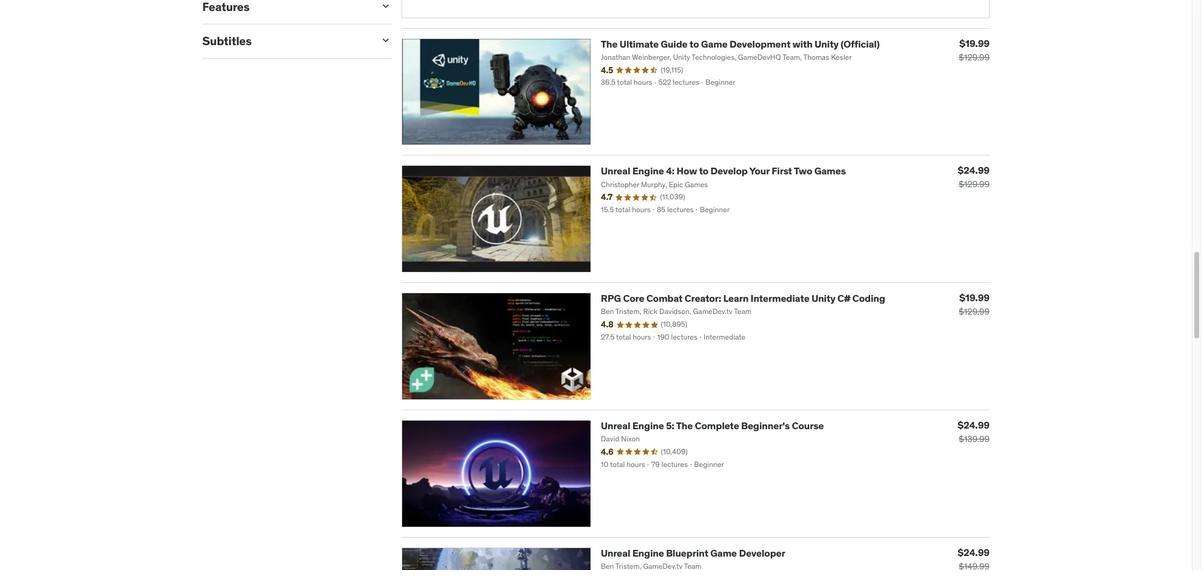 Task type: locate. For each thing, give the bounding box(es) containing it.
rpg core combat creator: learn intermediate unity c# coding link
[[601, 292, 886, 304]]

developer
[[739, 547, 786, 559]]

0 vertical spatial $129.99
[[959, 52, 990, 63]]

unreal
[[601, 165, 631, 177], [601, 419, 631, 432], [601, 547, 631, 559]]

unity
[[815, 38, 839, 50], [812, 292, 836, 304]]

2 unreal from the top
[[601, 419, 631, 432]]

engine
[[633, 165, 664, 177], [633, 419, 664, 432], [633, 547, 664, 559]]

the ultimate guide to game development with unity (official)
[[601, 38, 880, 50]]

the left "ultimate"
[[601, 38, 618, 50]]

1 vertical spatial $129.99
[[959, 179, 990, 190]]

0 vertical spatial $24.99
[[958, 164, 990, 176]]

to
[[690, 38, 699, 50], [699, 165, 709, 177]]

1 $19.99 from the top
[[960, 37, 990, 49]]

small image
[[380, 0, 392, 12]]

$24.99 for $24.99
[[958, 546, 990, 558]]

beginner's
[[742, 419, 790, 432]]

subtitles button
[[202, 33, 370, 48]]

1 vertical spatial $19.99 $129.99
[[959, 292, 990, 317]]

$19.99 $129.99
[[959, 37, 990, 63], [959, 292, 990, 317]]

1 vertical spatial unreal
[[601, 419, 631, 432]]

2 vertical spatial $24.99
[[958, 546, 990, 558]]

game
[[701, 38, 728, 50], [711, 547, 737, 559]]

unreal for unreal engine blueprint game developer
[[601, 547, 631, 559]]

engine left 4:
[[633, 165, 664, 177]]

c#
[[838, 292, 851, 304]]

1 unreal from the top
[[601, 165, 631, 177]]

3 $129.99 from the top
[[959, 306, 990, 317]]

game right guide
[[701, 38, 728, 50]]

unreal for unreal engine 4: how to develop your first two games
[[601, 165, 631, 177]]

2 $19.99 $129.99 from the top
[[959, 292, 990, 317]]

0 vertical spatial to
[[690, 38, 699, 50]]

unreal for unreal engine 5: the complete beginner's course
[[601, 419, 631, 432]]

1 $24.99 from the top
[[958, 164, 990, 176]]

engine left '5:'
[[633, 419, 664, 432]]

coding
[[853, 292, 886, 304]]

0 horizontal spatial the
[[601, 38, 618, 50]]

1 vertical spatial $19.99
[[960, 292, 990, 304]]

0 vertical spatial unreal
[[601, 165, 631, 177]]

2 vertical spatial $129.99
[[959, 306, 990, 317]]

2 vertical spatial engine
[[633, 547, 664, 559]]

2 $19.99 from the top
[[960, 292, 990, 304]]

$24.99 $129.99
[[958, 164, 990, 190]]

engine for 5:
[[633, 419, 664, 432]]

to right guide
[[690, 38, 699, 50]]

1 engine from the top
[[633, 165, 664, 177]]

0 vertical spatial engine
[[633, 165, 664, 177]]

engine for blueprint
[[633, 547, 664, 559]]

2 engine from the top
[[633, 419, 664, 432]]

1 vertical spatial $24.99
[[958, 419, 990, 431]]

your
[[750, 165, 770, 177]]

$24.99
[[958, 164, 990, 176], [958, 419, 990, 431], [958, 546, 990, 558]]

engine left blueprint
[[633, 547, 664, 559]]

unity right 'with'
[[815, 38, 839, 50]]

3 $24.99 from the top
[[958, 546, 990, 558]]

blueprint
[[666, 547, 709, 559]]

$19.99 $129.99 for the ultimate guide to game development with unity (official)
[[959, 37, 990, 63]]

3 unreal from the top
[[601, 547, 631, 559]]

2 $24.99 from the top
[[958, 419, 990, 431]]

combat
[[647, 292, 683, 304]]

the
[[601, 38, 618, 50], [676, 419, 693, 432]]

2 $129.99 from the top
[[959, 179, 990, 190]]

$24.99 for $24.99 $129.99
[[958, 164, 990, 176]]

1 $19.99 $129.99 from the top
[[959, 37, 990, 63]]

0 vertical spatial $19.99
[[960, 37, 990, 49]]

1 $129.99 from the top
[[959, 52, 990, 63]]

5:
[[666, 419, 675, 432]]

$129.99 for the ultimate guide to game development with unity (official)
[[959, 52, 990, 63]]

$129.99 inside $24.99 $129.99
[[959, 179, 990, 190]]

$19.99 for rpg core combat creator: learn intermediate unity c# coding
[[960, 292, 990, 304]]

1 vertical spatial engine
[[633, 419, 664, 432]]

game right blueprint
[[711, 547, 737, 559]]

3 engine from the top
[[633, 547, 664, 559]]

2 vertical spatial unreal
[[601, 547, 631, 559]]

$129.99
[[959, 52, 990, 63], [959, 179, 990, 190], [959, 306, 990, 317]]

0 vertical spatial $19.99 $129.99
[[959, 37, 990, 63]]

to right the how
[[699, 165, 709, 177]]

$19.99
[[960, 37, 990, 49], [960, 292, 990, 304]]

1 horizontal spatial the
[[676, 419, 693, 432]]

unity left c#
[[812, 292, 836, 304]]

two
[[794, 165, 813, 177]]

the right '5:'
[[676, 419, 693, 432]]



Task type: describe. For each thing, give the bounding box(es) containing it.
learn
[[724, 292, 749, 304]]

rpg
[[601, 292, 621, 304]]

ultimate
[[620, 38, 659, 50]]

development
[[730, 38, 791, 50]]

(official)
[[841, 38, 880, 50]]

unreal engine 4: how to develop your first two games link
[[601, 165, 846, 177]]

0 vertical spatial game
[[701, 38, 728, 50]]

$24.99 for $24.99 $139.99
[[958, 419, 990, 431]]

1 vertical spatial the
[[676, 419, 693, 432]]

0 vertical spatial the
[[601, 38, 618, 50]]

core
[[623, 292, 645, 304]]

creator:
[[685, 292, 722, 304]]

unreal engine 5: the complete beginner's course
[[601, 419, 824, 432]]

$129.99 for unreal engine 4: how to develop your first two games
[[959, 179, 990, 190]]

first
[[772, 165, 793, 177]]

how
[[677, 165, 697, 177]]

$19.99 $129.99 for rpg core combat creator: learn intermediate unity c# coding
[[959, 292, 990, 317]]

$139.99
[[959, 433, 990, 444]]

1 vertical spatial game
[[711, 547, 737, 559]]

small image
[[380, 34, 392, 46]]

unreal engine 4: how to develop your first two games
[[601, 165, 846, 177]]

subtitles
[[202, 33, 252, 48]]

course
[[792, 419, 824, 432]]

develop
[[711, 165, 748, 177]]

$129.99 for rpg core combat creator: learn intermediate unity c# coding
[[959, 306, 990, 317]]

1 vertical spatial unity
[[812, 292, 836, 304]]

0 vertical spatial unity
[[815, 38, 839, 50]]

$24.99 $139.99
[[958, 419, 990, 444]]

unreal engine 5: the complete beginner's course link
[[601, 419, 824, 432]]

$19.99 for the ultimate guide to game development with unity (official)
[[960, 37, 990, 49]]

games
[[815, 165, 846, 177]]

the ultimate guide to game development with unity (official) link
[[601, 38, 880, 50]]

complete
[[695, 419, 740, 432]]

unreal engine blueprint game developer
[[601, 547, 786, 559]]

unreal engine blueprint game developer link
[[601, 547, 786, 559]]

engine for 4:
[[633, 165, 664, 177]]

with
[[793, 38, 813, 50]]

guide
[[661, 38, 688, 50]]

intermediate
[[751, 292, 810, 304]]

1 vertical spatial to
[[699, 165, 709, 177]]

rpg core combat creator: learn intermediate unity c# coding
[[601, 292, 886, 304]]

4:
[[666, 165, 675, 177]]



Task type: vqa. For each thing, say whether or not it's contained in the screenshot.
the rightmost the
yes



